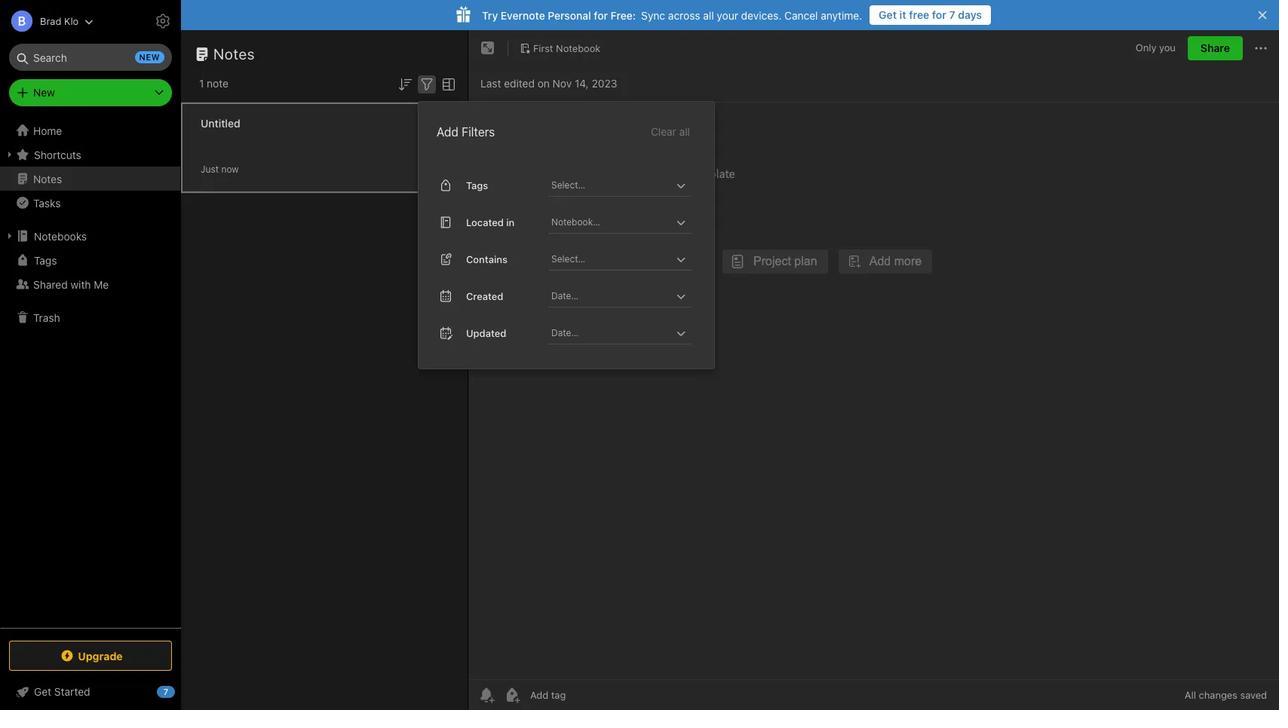 Task type: vqa. For each thing, say whether or not it's contained in the screenshot.
"Trash ( 0 )"
no



Task type: describe. For each thing, give the bounding box(es) containing it.
on
[[538, 77, 550, 89]]

created
[[466, 290, 503, 302]]

nov
[[553, 77, 572, 89]]

tags inside "button"
[[34, 254, 57, 267]]

add filters
[[437, 125, 495, 139]]

more actions image
[[1252, 39, 1270, 57]]

free
[[909, 8, 930, 21]]

Add tag field
[[529, 689, 642, 702]]

now
[[221, 163, 239, 175]]

only you
[[1136, 42, 1176, 54]]

settings image
[[154, 12, 172, 30]]

for for 7
[[932, 8, 947, 21]]

Note Editor text field
[[468, 103, 1279, 680]]

Help and Learning task checklist field
[[0, 680, 181, 705]]

upgrade button
[[9, 641, 172, 671]]

note window element
[[468, 30, 1279, 711]]

last edited on nov 14, 2023
[[480, 77, 617, 89]]

7 inside help and learning task checklist field
[[164, 687, 168, 697]]

changes
[[1199, 689, 1238, 702]]

brad klo
[[40, 15, 79, 27]]

saved
[[1240, 689, 1267, 702]]

tasks button
[[0, 191, 180, 215]]

trash
[[33, 311, 60, 324]]

0 vertical spatial notes
[[213, 45, 255, 63]]

tasks
[[33, 196, 61, 209]]

shared
[[33, 278, 68, 291]]

devices.
[[741, 9, 782, 21]]

all changes saved
[[1185, 689, 1267, 702]]

2023
[[592, 77, 617, 89]]

get started
[[34, 686, 90, 698]]

all
[[1185, 689, 1196, 702]]

Tags field
[[548, 175, 692, 197]]

edited
[[504, 77, 535, 89]]

your
[[717, 9, 738, 21]]

add tag image
[[503, 686, 521, 705]]

in
[[506, 216, 515, 228]]

for for free:
[[594, 9, 608, 21]]

shortcuts button
[[0, 143, 180, 167]]

try evernote personal for free: sync across all your devices. cancel anytime.
[[482, 9, 862, 21]]

date… for created
[[551, 290, 579, 302]]

anytime.
[[821, 9, 862, 21]]

tags button
[[0, 248, 180, 272]]

 Date picker field
[[548, 323, 705, 345]]

upgrade
[[78, 650, 123, 663]]

evernote
[[501, 9, 545, 21]]

expand note image
[[479, 39, 497, 57]]

share
[[1201, 41, 1230, 54]]

me
[[94, 278, 109, 291]]

get it free for 7 days
[[879, 8, 982, 21]]

1 vertical spatial notes
[[33, 172, 62, 185]]

started
[[54, 686, 90, 698]]

first
[[533, 42, 553, 54]]

trash link
[[0, 305, 180, 330]]

 input text field for located in
[[550, 212, 672, 233]]

new button
[[9, 79, 172, 106]]

shared with me
[[33, 278, 109, 291]]

sync
[[641, 9, 665, 21]]

notes link
[[0, 167, 180, 191]]

with
[[71, 278, 91, 291]]

notebook
[[556, 42, 601, 54]]

it
[[900, 8, 906, 21]]

cancel
[[785, 9, 818, 21]]

you
[[1159, 42, 1176, 54]]

expand notebooks image
[[4, 230, 16, 242]]

View options field
[[436, 74, 458, 93]]



Task type: locate. For each thing, give the bounding box(es) containing it.
Contains field
[[548, 249, 692, 271]]

all
[[703, 9, 714, 21], [679, 125, 690, 138]]

notes up the note
[[213, 45, 255, 63]]

1 vertical spatial all
[[679, 125, 690, 138]]

0 vertical spatial date…
[[551, 290, 579, 302]]

for inside button
[[932, 8, 947, 21]]

1 for from the left
[[932, 8, 947, 21]]

1 horizontal spatial 7
[[949, 8, 955, 21]]

1 horizontal spatial get
[[879, 8, 897, 21]]

home
[[33, 124, 62, 137]]

date… down contains field
[[551, 290, 579, 302]]

add
[[437, 125, 459, 139]]

note
[[207, 77, 229, 90]]

located
[[466, 216, 504, 228]]

7 inside button
[[949, 8, 955, 21]]

get inside help and learning task checklist field
[[34, 686, 51, 698]]

Account field
[[0, 6, 94, 36]]

0 horizontal spatial tags
[[34, 254, 57, 267]]

7 left days
[[949, 8, 955, 21]]

located in
[[466, 216, 515, 228]]

 input text field inside contains field
[[550, 249, 672, 270]]

1 horizontal spatial tags
[[466, 179, 488, 191]]

for left free:
[[594, 9, 608, 21]]

Sort options field
[[396, 74, 414, 93]]

2 for from the left
[[594, 9, 608, 21]]

for right free on the right of page
[[932, 8, 947, 21]]

share button
[[1188, 36, 1243, 60]]

0 horizontal spatial notes
[[33, 172, 62, 185]]

1 note
[[199, 77, 229, 90]]

get
[[879, 8, 897, 21], [34, 686, 51, 698]]

0 horizontal spatial 7
[[164, 687, 168, 697]]

personal
[[548, 9, 591, 21]]

0 vertical spatial all
[[703, 9, 714, 21]]

try
[[482, 9, 498, 21]]

free:
[[611, 9, 636, 21]]

7 left click to collapse icon
[[164, 687, 168, 697]]

3  input text field from the top
[[550, 249, 672, 270]]

tags
[[466, 179, 488, 191], [34, 254, 57, 267]]

Search text field
[[20, 44, 161, 71]]

0 vertical spatial  input text field
[[550, 175, 672, 196]]

get it free for 7 days button
[[870, 5, 991, 25]]

klo
[[64, 15, 79, 27]]

get left started
[[34, 686, 51, 698]]

contains
[[466, 253, 508, 265]]

home link
[[0, 118, 181, 143]]

1 date… from the top
[[551, 290, 579, 302]]

2 vertical spatial  input text field
[[550, 249, 672, 270]]

clear all button
[[649, 123, 692, 141]]

1 vertical spatial 7
[[164, 687, 168, 697]]

shared with me link
[[0, 272, 180, 296]]

0 vertical spatial get
[[879, 8, 897, 21]]

new
[[139, 52, 160, 62]]

0 horizontal spatial for
[[594, 9, 608, 21]]

0 horizontal spatial all
[[679, 125, 690, 138]]

 input text field for contains
[[550, 249, 672, 270]]

date… down date… field
[[551, 327, 579, 339]]

date… inside field
[[551, 290, 579, 302]]

last
[[480, 77, 501, 89]]

click to collapse image
[[175, 683, 187, 701]]

filters
[[462, 125, 495, 139]]

 input text field up located in field
[[550, 175, 672, 196]]

 input text field
[[550, 175, 672, 196], [550, 212, 672, 233], [550, 249, 672, 270]]

 input text field down tags field
[[550, 212, 672, 233]]

1 horizontal spatial all
[[703, 9, 714, 21]]

across
[[668, 9, 700, 21]]

untitled
[[201, 117, 240, 129]]

updated
[[466, 327, 506, 339]]

first notebook button
[[514, 38, 606, 59]]

1 horizontal spatial notes
[[213, 45, 255, 63]]

clear
[[651, 125, 677, 138]]

1 vertical spatial get
[[34, 686, 51, 698]]

More actions field
[[1252, 36, 1270, 60]]

just
[[201, 163, 219, 175]]

Located in field
[[548, 212, 692, 234]]

notes up tasks
[[33, 172, 62, 185]]

0 vertical spatial 7
[[949, 8, 955, 21]]

new
[[33, 86, 55, 99]]

just now
[[201, 163, 239, 175]]

 input text field for tags
[[550, 175, 672, 196]]

0 horizontal spatial get
[[34, 686, 51, 698]]

1 vertical spatial  input text field
[[550, 212, 672, 233]]

all inside button
[[679, 125, 690, 138]]

for
[[932, 8, 947, 21], [594, 9, 608, 21]]

date… inside  date picker field
[[551, 327, 579, 339]]

 input text field inside located in field
[[550, 212, 672, 233]]

tags up the located
[[466, 179, 488, 191]]

get for get it free for 7 days
[[879, 8, 897, 21]]

tree
[[0, 118, 181, 628]]

tags up 'shared'
[[34, 254, 57, 267]]

1
[[199, 77, 204, 90]]

 input text field down located in field
[[550, 249, 672, 270]]

shortcuts
[[34, 148, 81, 161]]

0 vertical spatial tags
[[466, 179, 488, 191]]

brad
[[40, 15, 61, 27]]

get for get started
[[34, 686, 51, 698]]

notebooks
[[34, 230, 87, 243]]

notebooks link
[[0, 224, 180, 248]]

 input text field inside tags field
[[550, 175, 672, 196]]

get inside button
[[879, 8, 897, 21]]

date… for updated
[[551, 327, 579, 339]]

add filters image
[[418, 75, 436, 93]]

Add filters field
[[418, 74, 436, 93]]

date…
[[551, 290, 579, 302], [551, 327, 579, 339]]

14,
[[575, 77, 589, 89]]

 Date picker field
[[548, 286, 705, 308]]

2 date… from the top
[[551, 327, 579, 339]]

all right clear
[[679, 125, 690, 138]]

1 horizontal spatial for
[[932, 8, 947, 21]]

notes
[[213, 45, 255, 63], [33, 172, 62, 185]]

2  input text field from the top
[[550, 212, 672, 233]]

days
[[958, 8, 982, 21]]

1 vertical spatial tags
[[34, 254, 57, 267]]

new search field
[[20, 44, 164, 71]]

7
[[949, 8, 955, 21], [164, 687, 168, 697]]

all left the your
[[703, 9, 714, 21]]

first notebook
[[533, 42, 601, 54]]

clear all
[[651, 125, 690, 138]]

only
[[1136, 42, 1157, 54]]

add a reminder image
[[477, 686, 496, 705]]

1  input text field from the top
[[550, 175, 672, 196]]

get left it
[[879, 8, 897, 21]]

1 vertical spatial date…
[[551, 327, 579, 339]]

tree containing home
[[0, 118, 181, 628]]



